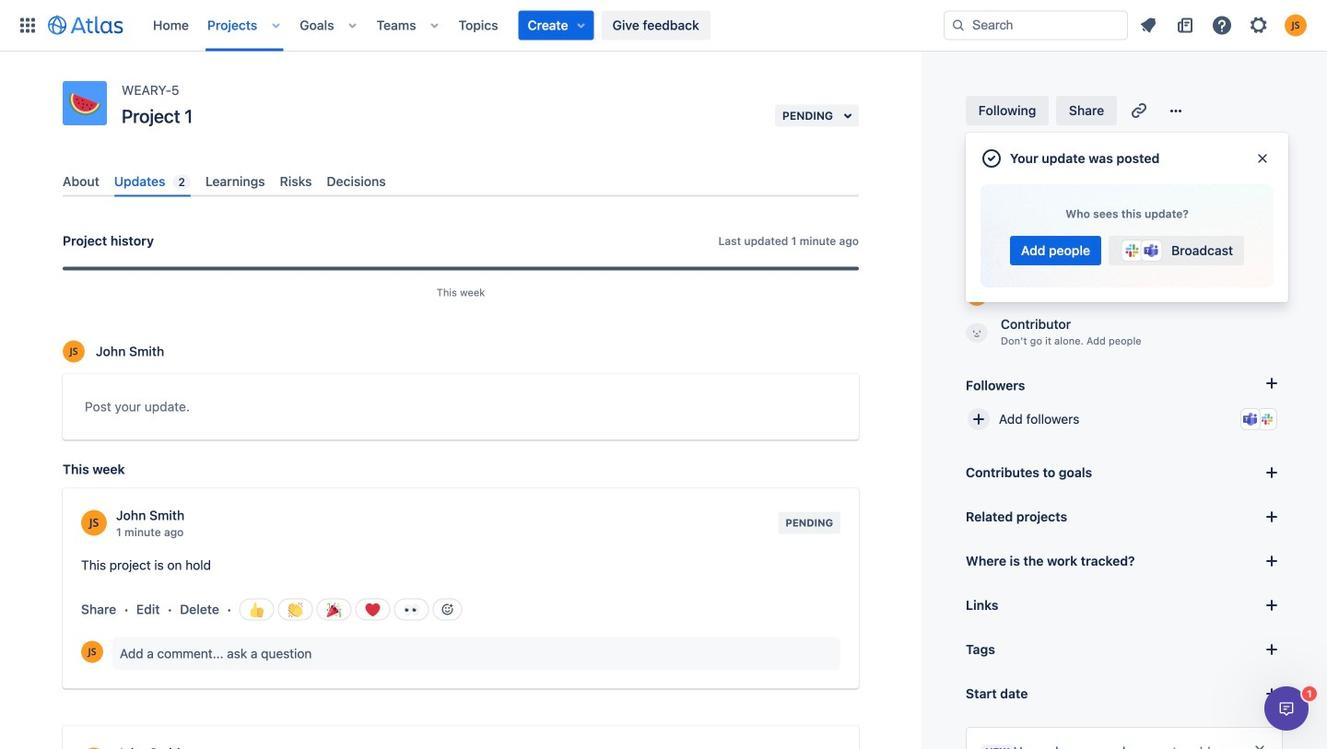 Task type: locate. For each thing, give the bounding box(es) containing it.
add reaction image
[[440, 603, 455, 617]]

dialog
[[1265, 687, 1309, 731]]

:heart: image
[[366, 603, 380, 618], [366, 603, 380, 618]]

add goals image
[[1261, 462, 1283, 484]]

add follower image
[[968, 408, 990, 431]]

slack logo showing nan channels are connected to this project image
[[1260, 412, 1275, 427]]

tab list
[[55, 166, 867, 197]]

switch to... image
[[17, 14, 39, 36]]

account image
[[1285, 14, 1307, 36]]

:thumbsup: image
[[249, 603, 264, 618], [249, 603, 264, 618]]

add related project image
[[1261, 506, 1283, 528]]

:tada: image
[[327, 603, 342, 618], [327, 603, 342, 618]]

:eyes: image
[[404, 603, 419, 618], [404, 603, 419, 618]]

your update was posted image
[[981, 148, 1003, 170]]

:clap: image
[[288, 603, 303, 618], [288, 603, 303, 618]]

None search field
[[944, 11, 1129, 40]]

banner
[[0, 0, 1328, 52]]

close dialog image
[[1256, 151, 1271, 166]]

close banner image
[[1253, 743, 1268, 750]]

notifications image
[[1138, 14, 1160, 36]]

search image
[[952, 18, 966, 33]]



Task type: describe. For each thing, give the bounding box(es) containing it.
add tag image
[[1261, 639, 1283, 661]]

msteams logo showing  channels are connected to this project image
[[1244, 412, 1259, 427]]

settings image
[[1248, 14, 1271, 36]]

set start date image
[[1261, 683, 1283, 705]]

add link image
[[1261, 595, 1283, 617]]

add work tracking links image
[[1261, 550, 1283, 573]]

add a follower image
[[1261, 372, 1283, 395]]

Search field
[[944, 11, 1129, 40]]

Main content area, start typing to enter text. text field
[[85, 396, 837, 425]]

top element
[[11, 0, 944, 51]]

help image
[[1212, 14, 1234, 36]]



Task type: vqa. For each thing, say whether or not it's contained in the screenshot.
Close dialog image
yes



